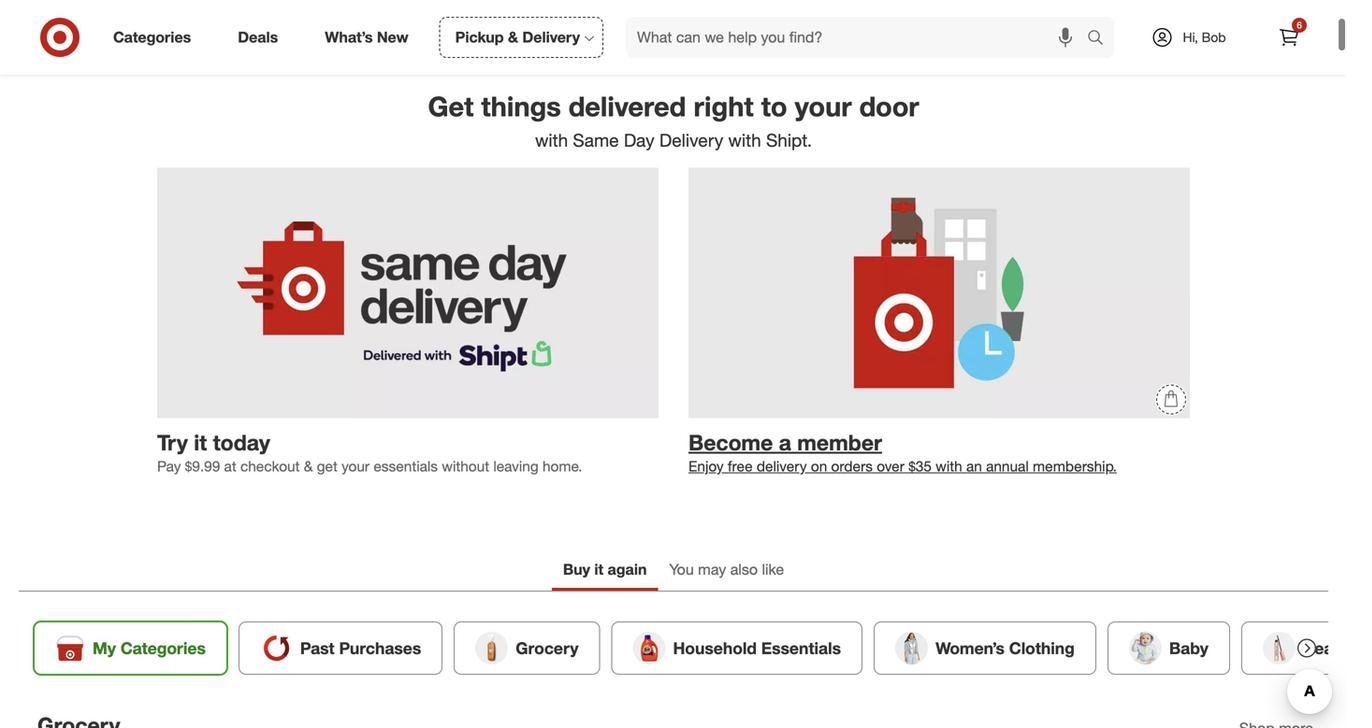 Task type: vqa. For each thing, say whether or not it's contained in the screenshot.
middle Building
no



Task type: describe. For each thing, give the bounding box(es) containing it.
get things delivered right to your door with same day delivery with shipt.
[[428, 90, 919, 151]]

door
[[859, 90, 919, 123]]

also
[[730, 561, 758, 579]]

6
[[1297, 19, 1302, 31]]

try it today pay $9.99 at checkout & get your essentials without leaving home.
[[157, 430, 582, 475]]

same
[[573, 129, 619, 151]]

household
[[673, 639, 757, 658]]

what's new
[[325, 28, 409, 46]]

it for try
[[194, 430, 207, 456]]

baby button
[[1108, 622, 1230, 675]]

my categories button
[[34, 622, 227, 675]]

shipt.
[[766, 129, 812, 151]]

household essentials
[[673, 639, 841, 658]]

categories inside 'link'
[[113, 28, 191, 46]]

$9.99
[[185, 458, 220, 475]]

grocery
[[516, 639, 579, 658]]

search
[[1079, 30, 1124, 48]]

leaving
[[493, 458, 539, 475]]

a
[[779, 430, 791, 456]]

buy it again
[[563, 561, 647, 579]]

beaut
[[1303, 639, 1347, 658]]

1 horizontal spatial with
[[728, 129, 761, 151]]

pay
[[157, 458, 181, 475]]

you may also like link
[[658, 552, 795, 591]]

free
[[728, 458, 753, 475]]

like
[[762, 561, 784, 579]]

what's new link
[[309, 17, 432, 58]]

baby
[[1169, 639, 1209, 658]]

$35
[[909, 458, 932, 475]]

on
[[811, 458, 827, 475]]

right
[[694, 90, 754, 123]]

past purchases
[[300, 639, 421, 658]]

try
[[157, 430, 188, 456]]

my
[[93, 639, 116, 658]]

at
[[224, 458, 236, 475]]

may
[[698, 561, 726, 579]]

clothing
[[1009, 639, 1075, 658]]

past
[[300, 639, 335, 658]]

today
[[213, 430, 270, 456]]

pickup & delivery
[[455, 28, 580, 46]]

categories inside button
[[121, 639, 206, 658]]

get
[[317, 458, 338, 475]]

0 horizontal spatial with
[[535, 129, 568, 151]]

home.
[[543, 458, 582, 475]]

hi,
[[1183, 29, 1198, 45]]

0 vertical spatial &
[[508, 28, 518, 46]]

What can we help you find? suggestions appear below search field
[[626, 17, 1092, 58]]



Task type: locate. For each thing, give the bounding box(es) containing it.
with down the right
[[728, 129, 761, 151]]

deals link
[[222, 17, 301, 58]]

pickup & delivery link
[[439, 17, 603, 58]]

delivery inside 'get things delivered right to your door with same day delivery with shipt.'
[[659, 129, 723, 151]]

delivered
[[569, 90, 686, 123]]

with inside become a member enjoy free delivery on orders over $35 with an annual membership.
[[936, 458, 962, 475]]

women's
[[936, 639, 1005, 658]]

& inside try it today pay $9.99 at checkout & get your essentials without leaving home.
[[304, 458, 313, 475]]

0 vertical spatial categories
[[113, 28, 191, 46]]

1 horizontal spatial it
[[594, 561, 604, 579]]

new
[[377, 28, 409, 46]]

you may also like
[[669, 561, 784, 579]]

orders
[[831, 458, 873, 475]]

& left get
[[304, 458, 313, 475]]

&
[[508, 28, 518, 46], [304, 458, 313, 475]]

member
[[797, 430, 882, 456]]

1 vertical spatial it
[[594, 561, 604, 579]]

deals
[[238, 28, 278, 46]]

your
[[795, 90, 852, 123], [342, 458, 370, 475]]

buy it again link
[[552, 552, 658, 591]]

essentials
[[761, 639, 841, 658]]

1 vertical spatial delivery
[[659, 129, 723, 151]]

0 vertical spatial it
[[194, 430, 207, 456]]

pickup
[[455, 28, 504, 46]]

categories link
[[97, 17, 214, 58]]

delivery right pickup
[[522, 28, 580, 46]]

without
[[442, 458, 489, 475]]

you
[[669, 561, 694, 579]]

search button
[[1079, 17, 1124, 62]]

& right pickup
[[508, 28, 518, 46]]

with left an
[[936, 458, 962, 475]]

0 horizontal spatial it
[[194, 430, 207, 456]]

your inside try it today pay $9.99 at checkout & get your essentials without leaving home.
[[342, 458, 370, 475]]

delivery
[[757, 458, 807, 475]]

6 link
[[1269, 17, 1310, 58]]

annual
[[986, 458, 1029, 475]]

women's clothing button
[[874, 622, 1096, 675]]

grocery button
[[454, 622, 600, 675]]

same day delivery, delivered with shipt image
[[157, 168, 659, 419]]

2 horizontal spatial with
[[936, 458, 962, 475]]

past purchases button
[[238, 622, 443, 675]]

1 vertical spatial your
[[342, 458, 370, 475]]

women's clothing
[[936, 639, 1075, 658]]

it for buy
[[594, 561, 604, 579]]

1 horizontal spatial your
[[795, 90, 852, 123]]

it inside try it today pay $9.99 at checkout & get your essentials without leaving home.
[[194, 430, 207, 456]]

0 horizontal spatial your
[[342, 458, 370, 475]]

to
[[761, 90, 787, 123]]

become
[[689, 430, 773, 456]]

again
[[608, 561, 647, 579]]

your inside 'get things delivered right to your door with same day delivery with shipt.'
[[795, 90, 852, 123]]

0 vertical spatial delivery
[[522, 28, 580, 46]]

get
[[428, 90, 474, 123]]

what's
[[325, 28, 373, 46]]

buy
[[563, 561, 590, 579]]

over
[[877, 458, 905, 475]]

beaut button
[[1241, 622, 1347, 675]]

0 horizontal spatial &
[[304, 458, 313, 475]]

1 vertical spatial categories
[[121, 639, 206, 658]]

your up shipt.
[[795, 90, 852, 123]]

day
[[624, 129, 655, 151]]

membership.
[[1033, 458, 1117, 475]]

my categories
[[93, 639, 206, 658]]

essentials
[[374, 458, 438, 475]]

it right "buy"
[[594, 561, 604, 579]]

delivery
[[522, 28, 580, 46], [659, 129, 723, 151]]

1 horizontal spatial delivery
[[659, 129, 723, 151]]

it inside buy it again link
[[594, 561, 604, 579]]

it up $9.99
[[194, 430, 207, 456]]

enjoy
[[689, 458, 724, 475]]

0 horizontal spatial delivery
[[522, 28, 580, 46]]

0 vertical spatial your
[[795, 90, 852, 123]]

an
[[966, 458, 982, 475]]

1 horizontal spatial &
[[508, 28, 518, 46]]

your right get
[[342, 458, 370, 475]]

hi, bob
[[1183, 29, 1226, 45]]

things
[[481, 90, 561, 123]]

bob
[[1202, 29, 1226, 45]]

with left the same
[[535, 129, 568, 151]]

household essentials button
[[611, 622, 863, 675]]

it
[[194, 430, 207, 456], [594, 561, 604, 579]]

delivery down the right
[[659, 129, 723, 151]]

categories
[[113, 28, 191, 46], [121, 639, 206, 658]]

checkout
[[240, 458, 300, 475]]

1 vertical spatial &
[[304, 458, 313, 475]]

with
[[535, 129, 568, 151], [728, 129, 761, 151], [936, 458, 962, 475]]

become a member enjoy free delivery on orders over $35 with an annual membership.
[[689, 430, 1117, 475]]

purchases
[[339, 639, 421, 658]]



